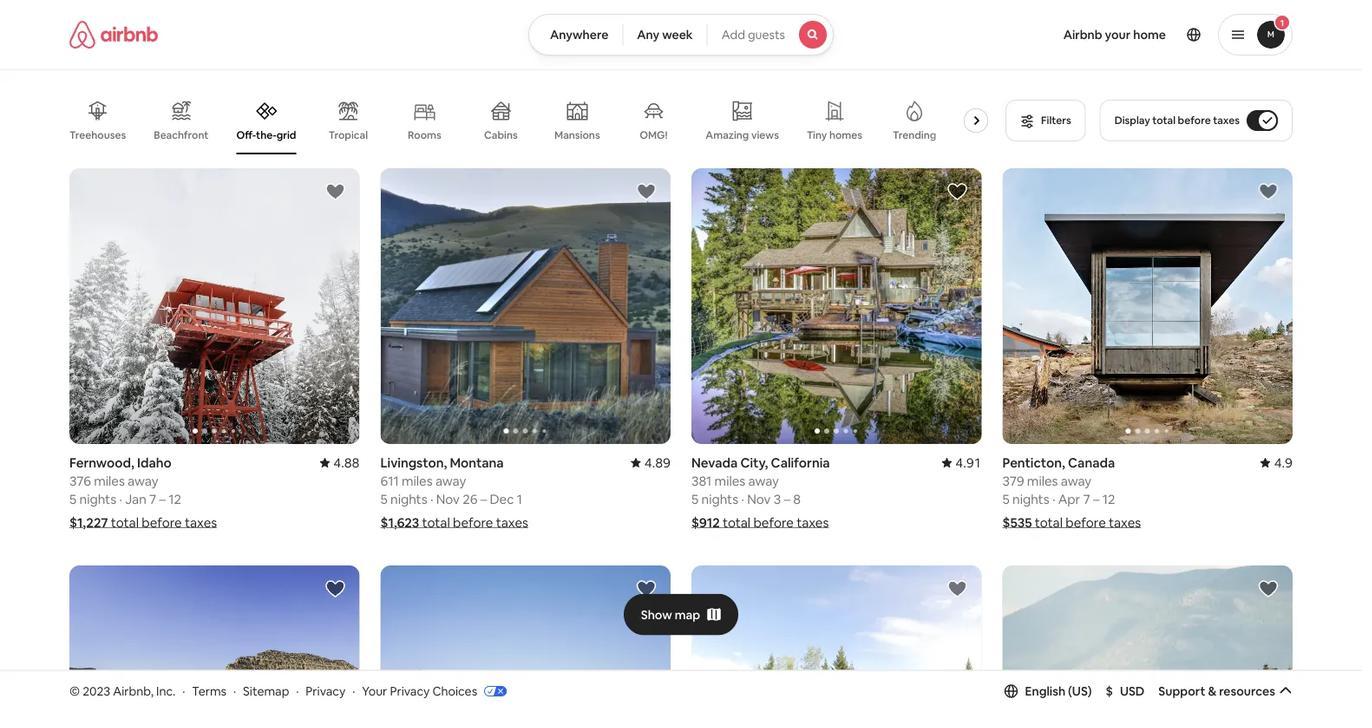 Task type: locate. For each thing, give the bounding box(es) containing it.
1 horizontal spatial privacy
[[390, 684, 430, 699]]

away up apr
[[1061, 472, 1092, 489]]

any week
[[637, 27, 693, 43]]

– inside nevada city, california 381 miles away 5 nights · nov 3 – 8 $912 total before taxes
[[784, 491, 791, 508]]

· left privacy 'link' on the bottom left of page
[[296, 684, 299, 699]]

2 away from the left
[[436, 472, 466, 489]]

7
[[149, 491, 156, 508], [1084, 491, 1091, 508]]

0 horizontal spatial 12
[[169, 491, 181, 508]]

livingston,
[[381, 454, 447, 471]]

4 5 from the left
[[1003, 491, 1010, 508]]

– right jan
[[159, 491, 166, 508]]

5 down 611
[[381, 491, 388, 508]]

1 12 from the left
[[169, 491, 181, 508]]

filters button
[[1006, 100, 1086, 141]]

12 inside penticton, canada 379 miles away 5 nights · apr 7 – 12 $535 total before taxes
[[1103, 491, 1116, 508]]

homes down filters on the top right of page
[[1016, 128, 1049, 142]]

penticton,
[[1003, 454, 1066, 471]]

1
[[1281, 17, 1285, 28], [517, 491, 522, 508]]

1 vertical spatial 1
[[517, 491, 522, 508]]

12 right apr
[[1103, 491, 1116, 508]]

before right display
[[1178, 114, 1211, 127]]

– inside the 'fernwood, idaho 376 miles away 5 nights · jan 7 – 12 $1,227 total before taxes'
[[159, 491, 166, 508]]

nights inside the 'fernwood, idaho 376 miles away 5 nights · jan 7 – 12 $1,227 total before taxes'
[[79, 491, 116, 508]]

2 5 from the left
[[381, 491, 388, 508]]

&
[[1208, 684, 1217, 699]]

2 nights from the left
[[391, 491, 428, 508]]

3 – from the left
[[784, 491, 791, 508]]

2 7 from the left
[[1084, 491, 1091, 508]]

english (us)
[[1025, 684, 1092, 699]]

display
[[1115, 114, 1151, 127]]

5 inside the 'fernwood, idaho 376 miles away 5 nights · jan 7 – 12 $1,227 total before taxes'
[[69, 491, 77, 508]]

4.91 out of 5 average rating image
[[942, 454, 982, 471]]

away inside livingston, montana 611 miles away 5 nights · nov 26 – dec 1 $1,623 total before taxes
[[436, 472, 466, 489]]

miles inside nevada city, california 381 miles away 5 nights · nov 3 – 8 $912 total before taxes
[[715, 472, 746, 489]]

nights inside nevada city, california 381 miles away 5 nights · nov 3 – 8 $912 total before taxes
[[702, 491, 739, 508]]

miles down livingston,
[[402, 472, 433, 489]]

5 for 379 miles away
[[1003, 491, 1010, 508]]

before inside display total before taxes button
[[1178, 114, 1211, 127]]

total inside nevada city, california 381 miles away 5 nights · nov 3 – 8 $912 total before taxes
[[723, 514, 751, 531]]

– right 26
[[481, 491, 487, 508]]

any
[[637, 27, 660, 43]]

5 inside penticton, canada 379 miles away 5 nights · apr 7 – 12 $535 total before taxes
[[1003, 491, 1010, 508]]

0 horizontal spatial nov
[[436, 491, 460, 508]]

0 horizontal spatial privacy
[[306, 684, 346, 699]]

taxes inside nevada city, california 381 miles away 5 nights · nov 3 – 8 $912 total before taxes
[[797, 514, 829, 531]]

1 horizontal spatial 1
[[1281, 17, 1285, 28]]

city,
[[741, 454, 768, 471]]

off-the-grid
[[236, 128, 296, 142]]

add to wishlist: invermere, canada image
[[947, 579, 968, 600]]

rooms
[[408, 128, 442, 142]]

nevada city, california 381 miles away 5 nights · nov 3 – 8 $912 total before taxes
[[692, 454, 830, 531]]

0 horizontal spatial 7
[[149, 491, 156, 508]]

away up 26
[[436, 472, 466, 489]]

total right $1,623
[[422, 514, 450, 531]]

nights down 381
[[702, 491, 739, 508]]

away up jan
[[128, 472, 158, 489]]

12 inside the 'fernwood, idaho 376 miles away 5 nights · jan 7 – 12 $1,227 total before taxes'
[[169, 491, 181, 508]]

display total before taxes
[[1115, 114, 1240, 127]]

anywhere button
[[528, 14, 623, 56]]

before inside livingston, montana 611 miles away 5 nights · nov 26 – dec 1 $1,623 total before taxes
[[453, 514, 493, 531]]

before
[[1178, 114, 1211, 127], [142, 514, 182, 531], [453, 514, 493, 531], [754, 514, 794, 531], [1066, 514, 1106, 531]]

resources
[[1220, 684, 1276, 699]]

total down jan
[[111, 514, 139, 531]]

7 right apr
[[1084, 491, 1091, 508]]

taxes inside penticton, canada 379 miles away 5 nights · apr 7 – 12 $535 total before taxes
[[1109, 514, 1142, 531]]

away inside penticton, canada 379 miles away 5 nights · apr 7 – 12 $535 total before taxes
[[1061, 472, 1092, 489]]

nights inside penticton, canada 379 miles away 5 nights · apr 7 – 12 $535 total before taxes
[[1013, 491, 1050, 508]]

(us)
[[1068, 684, 1092, 699]]

nights up $1,623
[[391, 491, 428, 508]]

· inside the 'fernwood, idaho 376 miles away 5 nights · jan 7 – 12 $1,227 total before taxes'
[[119, 491, 122, 508]]

2 – from the left
[[481, 491, 487, 508]]

1 7 from the left
[[149, 491, 156, 508]]

5 down 376 on the left of the page
[[69, 491, 77, 508]]

treehouses
[[69, 128, 126, 142]]

taxes inside livingston, montana 611 miles away 5 nights · nov 26 – dec 1 $1,623 total before taxes
[[496, 514, 529, 531]]

5 inside livingston, montana 611 miles away 5 nights · nov 26 – dec 1 $1,623 total before taxes
[[381, 491, 388, 508]]

away
[[128, 472, 158, 489], [436, 472, 466, 489], [749, 472, 779, 489], [1061, 472, 1092, 489]]

2 nov from the left
[[747, 491, 771, 508]]

· left jan
[[119, 491, 122, 508]]

taxes inside button
[[1213, 114, 1240, 127]]

taxes
[[1213, 114, 1240, 127], [185, 514, 217, 531], [496, 514, 529, 531], [797, 514, 829, 531], [1109, 514, 1142, 531]]

grid
[[277, 128, 296, 142]]

week
[[662, 27, 693, 43]]

nights up $1,227
[[79, 491, 116, 508]]

support & resources
[[1159, 684, 1276, 699]]

privacy link
[[306, 684, 346, 699]]

1 horizontal spatial homes
[[1016, 128, 1049, 142]]

privacy left your
[[306, 684, 346, 699]]

– inside livingston, montana 611 miles away 5 nights · nov 26 – dec 1 $1,623 total before taxes
[[481, 491, 487, 508]]

2 12 from the left
[[1103, 491, 1116, 508]]

support & resources button
[[1159, 684, 1293, 699]]

before down 26
[[453, 514, 493, 531]]

– right apr
[[1094, 491, 1100, 508]]

away inside the 'fernwood, idaho 376 miles away 5 nights · jan 7 – 12 $1,227 total before taxes'
[[128, 472, 158, 489]]

1 away from the left
[[128, 472, 158, 489]]

0 horizontal spatial homes
[[830, 128, 863, 142]]

usd
[[1120, 684, 1145, 699]]

4 – from the left
[[1094, 491, 1100, 508]]

3 away from the left
[[749, 472, 779, 489]]

3 miles from the left
[[715, 472, 746, 489]]

nights
[[79, 491, 116, 508], [391, 491, 428, 508], [702, 491, 739, 508], [1013, 491, 1050, 508]]

total right $912
[[723, 514, 751, 531]]

total inside livingston, montana 611 miles away 5 nights · nov 26 – dec 1 $1,623 total before taxes
[[422, 514, 450, 531]]

$912
[[692, 514, 720, 531]]

total right display
[[1153, 114, 1176, 127]]

1 – from the left
[[159, 491, 166, 508]]

· left 26
[[430, 491, 433, 508]]

$1,227
[[69, 514, 108, 531]]

away down city,
[[749, 472, 779, 489]]

5 down 379
[[1003, 491, 1010, 508]]

airbnb your home
[[1064, 27, 1166, 43]]

homes right tiny
[[830, 128, 863, 142]]

the-
[[256, 128, 277, 142]]

5 for 611 miles away
[[381, 491, 388, 508]]

privacy inside your privacy choices link
[[390, 684, 430, 699]]

fernwood,
[[69, 454, 134, 471]]

3 nights from the left
[[702, 491, 739, 508]]

privacy right your
[[390, 684, 430, 699]]

off-
[[236, 128, 256, 142]]

amazing views
[[706, 128, 779, 142]]

miles down penticton,
[[1027, 472, 1058, 489]]

7 inside penticton, canada 379 miles away 5 nights · apr 7 – 12 $535 total before taxes
[[1084, 491, 1091, 508]]

profile element
[[855, 0, 1293, 69]]

1 horizontal spatial 12
[[1103, 491, 1116, 508]]

2 miles from the left
[[402, 472, 433, 489]]

7 inside the 'fernwood, idaho 376 miles away 5 nights · jan 7 – 12 $1,227 total before taxes'
[[149, 491, 156, 508]]

show
[[641, 607, 672, 623]]

· left 3
[[742, 491, 745, 508]]

· left apr
[[1053, 491, 1056, 508]]

2 privacy from the left
[[390, 684, 430, 699]]

nevada
[[692, 454, 738, 471]]

nov left 26
[[436, 491, 460, 508]]

5 down 381
[[692, 491, 699, 508]]

None search field
[[528, 14, 834, 56]]

miles for 376
[[94, 472, 125, 489]]

nights down 379
[[1013, 491, 1050, 508]]

map
[[675, 607, 701, 623]]

away for livingston,
[[436, 472, 466, 489]]

add to wishlist: escalante, utah image
[[325, 579, 346, 600]]

381
[[692, 472, 712, 489]]

total down apr
[[1035, 514, 1063, 531]]

before down 3
[[754, 514, 794, 531]]

miles down nevada
[[715, 472, 746, 489]]

away for fernwood,
[[128, 472, 158, 489]]

– right 3
[[784, 491, 791, 508]]

english
[[1025, 684, 1066, 699]]

7 right jan
[[149, 491, 156, 508]]

nights for 611
[[391, 491, 428, 508]]

total inside penticton, canada 379 miles away 5 nights · apr 7 – 12 $535 total before taxes
[[1035, 514, 1063, 531]]

none search field containing anywhere
[[528, 14, 834, 56]]

3 5 from the left
[[692, 491, 699, 508]]

12 right jan
[[169, 491, 181, 508]]

airbnb,
[[113, 684, 154, 699]]

12 for apr 7 – 12
[[1103, 491, 1116, 508]]

nights inside livingston, montana 611 miles away 5 nights · nov 26 – dec 1 $1,623 total before taxes
[[391, 491, 428, 508]]

0 horizontal spatial 1
[[517, 491, 522, 508]]

taxes inside the 'fernwood, idaho 376 miles away 5 nights · jan 7 – 12 $1,227 total before taxes'
[[185, 514, 217, 531]]

homes
[[1016, 128, 1049, 142], [830, 128, 863, 142]]

away inside nevada city, california 381 miles away 5 nights · nov 3 – 8 $912 total before taxes
[[749, 472, 779, 489]]

1 horizontal spatial 7
[[1084, 491, 1091, 508]]

add to wishlist: livingston, montana image
[[636, 181, 657, 202]]

montana
[[450, 454, 504, 471]]

– for 376 miles away
[[159, 491, 166, 508]]

miles inside the 'fernwood, idaho 376 miles away 5 nights · jan 7 – 12 $1,227 total before taxes'
[[94, 472, 125, 489]]

historical
[[967, 128, 1013, 142]]

©
[[69, 684, 80, 699]]

1 5 from the left
[[69, 491, 77, 508]]

1 horizontal spatial nov
[[747, 491, 771, 508]]

before down jan
[[142, 514, 182, 531]]

show map button
[[624, 594, 739, 636]]

nov left 3
[[747, 491, 771, 508]]

·
[[119, 491, 122, 508], [430, 491, 433, 508], [742, 491, 745, 508], [1053, 491, 1056, 508], [182, 684, 185, 699], [233, 684, 236, 699], [296, 684, 299, 699], [352, 684, 355, 699]]

amazing
[[706, 128, 749, 142]]

5
[[69, 491, 77, 508], [381, 491, 388, 508], [692, 491, 699, 508], [1003, 491, 1010, 508]]

$ usd
[[1106, 684, 1145, 699]]

group
[[69, 87, 1049, 154], [69, 168, 360, 444], [381, 168, 671, 444], [692, 168, 982, 444], [1003, 168, 1293, 444], [69, 566, 360, 713], [381, 566, 671, 713], [692, 566, 982, 713], [1003, 566, 1293, 713]]

4.88 out of 5 average rating image
[[320, 454, 360, 471]]

miles inside livingston, montana 611 miles away 5 nights · nov 26 – dec 1 $1,623 total before taxes
[[402, 472, 433, 489]]

your
[[362, 684, 387, 699]]

4 away from the left
[[1061, 472, 1092, 489]]

611
[[381, 472, 399, 489]]

support
[[1159, 684, 1206, 699]]

before down apr
[[1066, 514, 1106, 531]]

1 nov from the left
[[436, 491, 460, 508]]

jan
[[125, 491, 146, 508]]

7 for apr
[[1084, 491, 1091, 508]]

1 nights from the left
[[79, 491, 116, 508]]

your privacy choices
[[362, 684, 477, 699]]

0 vertical spatial 1
[[1281, 17, 1285, 28]]

miles down fernwood,
[[94, 472, 125, 489]]

4 miles from the left
[[1027, 472, 1058, 489]]

add to wishlist: columbia falls, montana image
[[1258, 579, 1279, 600]]

1 miles from the left
[[94, 472, 125, 489]]

– inside penticton, canada 379 miles away 5 nights · apr 7 – 12 $535 total before taxes
[[1094, 491, 1100, 508]]

miles inside penticton, canada 379 miles away 5 nights · apr 7 – 12 $535 total before taxes
[[1027, 472, 1058, 489]]

your privacy choices link
[[362, 684, 507, 700]]

4 nights from the left
[[1013, 491, 1050, 508]]



Task type: describe. For each thing, give the bounding box(es) containing it.
historical homes
[[967, 128, 1049, 142]]

4.88
[[334, 454, 360, 471]]

miles for 379
[[1027, 472, 1058, 489]]

· inside penticton, canada 379 miles away 5 nights · apr 7 – 12 $535 total before taxes
[[1053, 491, 1056, 508]]

379
[[1003, 472, 1025, 489]]

home
[[1134, 27, 1166, 43]]

8
[[793, 491, 801, 508]]

terms
[[192, 684, 227, 699]]

terms · sitemap · privacy ·
[[192, 684, 355, 699]]

nights for 379
[[1013, 491, 1050, 508]]

376
[[69, 472, 91, 489]]

total inside display total before taxes button
[[1153, 114, 1176, 127]]

1 inside livingston, montana 611 miles away 5 nights · nov 26 – dec 1 $1,623 total before taxes
[[517, 491, 522, 508]]

tropical
[[329, 128, 368, 142]]

add to wishlist: penticton, canada image
[[1258, 181, 1279, 202]]

5 inside nevada city, california 381 miles away 5 nights · nov 3 – 8 $912 total before taxes
[[692, 491, 699, 508]]

3
[[774, 491, 781, 508]]

4.89
[[645, 454, 671, 471]]

any week button
[[623, 14, 708, 56]]

livingston, montana 611 miles away 5 nights · nov 26 – dec 1 $1,623 total before taxes
[[381, 454, 529, 531]]

1 inside "dropdown button"
[[1281, 17, 1285, 28]]

7 for jan
[[149, 491, 156, 508]]

english (us) button
[[1005, 684, 1092, 699]]

sitemap
[[243, 684, 289, 699]]

choices
[[433, 684, 477, 699]]

filters
[[1042, 114, 1072, 127]]

cabins
[[484, 128, 518, 142]]

4.9
[[1275, 454, 1293, 471]]

california
[[771, 454, 830, 471]]

$
[[1106, 684, 1113, 699]]

· inside nevada city, california 381 miles away 5 nights · nov 3 – 8 $912 total before taxes
[[742, 491, 745, 508]]

airbnb
[[1064, 27, 1103, 43]]

4.91
[[956, 454, 982, 471]]

4.9 out of 5 average rating image
[[1261, 454, 1293, 471]]

$535
[[1003, 514, 1032, 531]]

sitemap link
[[243, 684, 289, 699]]

show map
[[641, 607, 701, 623]]

canada
[[1068, 454, 1116, 471]]

group containing off-the-grid
[[69, 87, 1049, 154]]

add guests button
[[707, 14, 834, 56]]

miles for 611
[[402, 472, 433, 489]]

inc.
[[156, 684, 176, 699]]

add to wishlist: fernwood, idaho image
[[325, 181, 346, 202]]

add to wishlist: santa rosa, california image
[[636, 579, 657, 600]]

1 button
[[1219, 14, 1293, 56]]

display total before taxes button
[[1100, 100, 1293, 141]]

before inside the 'fernwood, idaho 376 miles away 5 nights · jan 7 – 12 $1,227 total before taxes'
[[142, 514, 182, 531]]

away for penticton,
[[1061, 472, 1092, 489]]

fernwood, idaho 376 miles away 5 nights · jan 7 – 12 $1,227 total before taxes
[[69, 454, 217, 531]]

idaho
[[137, 454, 172, 471]]

views
[[752, 128, 779, 142]]

tiny homes
[[807, 128, 863, 142]]

beachfront
[[154, 128, 209, 142]]

tiny
[[807, 128, 827, 142]]

before inside penticton, canada 379 miles away 5 nights · apr 7 – 12 $535 total before taxes
[[1066, 514, 1106, 531]]

homes for tiny homes
[[830, 128, 863, 142]]

terms link
[[192, 684, 227, 699]]

– for 611 miles away
[[481, 491, 487, 508]]

– for 379 miles away
[[1094, 491, 1100, 508]]

· inside livingston, montana 611 miles away 5 nights · nov 26 – dec 1 $1,623 total before taxes
[[430, 491, 433, 508]]

nov inside nevada city, california 381 miles away 5 nights · nov 3 – 8 $912 total before taxes
[[747, 491, 771, 508]]

apr
[[1059, 491, 1081, 508]]

1 privacy from the left
[[306, 684, 346, 699]]

nights for 376
[[79, 491, 116, 508]]

your
[[1105, 27, 1131, 43]]

add guests
[[722, 27, 786, 43]]

26
[[463, 491, 478, 508]]

homes for historical homes
[[1016, 128, 1049, 142]]

total inside the 'fernwood, idaho 376 miles away 5 nights · jan 7 – 12 $1,227 total before taxes'
[[111, 514, 139, 531]]

airbnb your home link
[[1053, 16, 1177, 53]]

guests
[[748, 27, 786, 43]]

dec
[[490, 491, 514, 508]]

$1,623
[[381, 514, 419, 531]]

· left your
[[352, 684, 355, 699]]

4.89 out of 5 average rating image
[[631, 454, 671, 471]]

2023
[[83, 684, 110, 699]]

nov inside livingston, montana 611 miles away 5 nights · nov 26 – dec 1 $1,623 total before taxes
[[436, 491, 460, 508]]

trending
[[893, 128, 937, 142]]

© 2023 airbnb, inc. ·
[[69, 684, 185, 699]]

before inside nevada city, california 381 miles away 5 nights · nov 3 – 8 $912 total before taxes
[[754, 514, 794, 531]]

· right terms
[[233, 684, 236, 699]]

5 for 376 miles away
[[69, 491, 77, 508]]

add to wishlist: nevada city, california image
[[947, 181, 968, 202]]

· right inc.
[[182, 684, 185, 699]]

penticton, canada 379 miles away 5 nights · apr 7 – 12 $535 total before taxes
[[1003, 454, 1142, 531]]

12 for jan 7 – 12
[[169, 491, 181, 508]]

omg!
[[640, 128, 668, 142]]

mansions
[[555, 128, 600, 142]]

add
[[722, 27, 745, 43]]



Task type: vqa. For each thing, say whether or not it's contained in the screenshot.
left In
no



